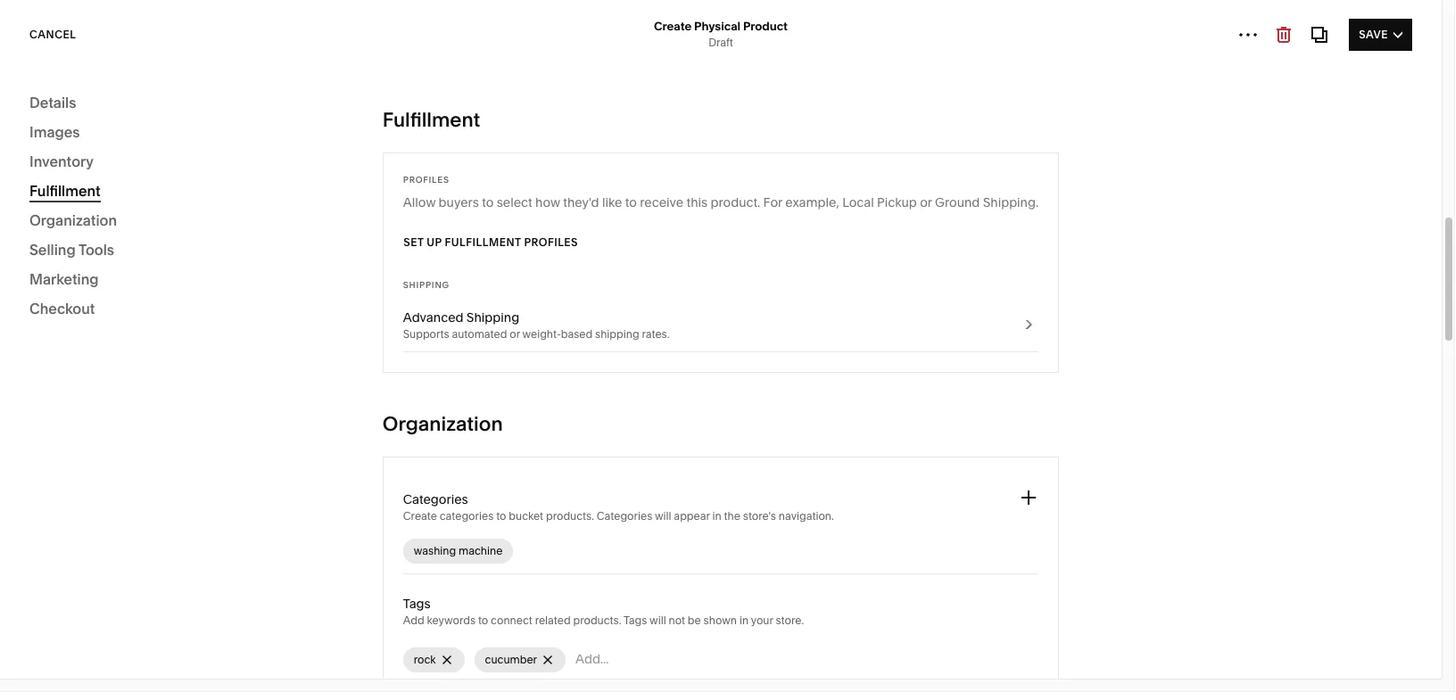 Task type: describe. For each thing, give the bounding box(es) containing it.
product
[[743, 19, 788, 33]]

use
[[643, 660, 666, 676]]

save
[[1359, 27, 1388, 41]]

appear
[[674, 509, 710, 523]]

subscription
[[331, 351, 407, 367]]

set up your store
[[282, 116, 442, 140]]

payments add a way to get paid.
[[331, 273, 443, 304]]

add inside tags add keywords to connect related products. tags will not be shown in your store.
[[403, 614, 424, 627]]

cancel
[[29, 27, 76, 41]]

like
[[602, 194, 622, 211]]

rock
[[414, 653, 436, 666]]

products. inside categories create categories to bucket products. categories will appear in the store's navigation.
[[546, 509, 594, 523]]

receive
[[640, 194, 684, 211]]

in inside categories create categories to bucket products. categories will appear in the store's navigation.
[[712, 509, 721, 523]]

cucumber button
[[474, 648, 566, 673]]

they'd
[[563, 194, 599, 211]]

products link
[[39, 169, 208, 199]]

not
[[669, 614, 685, 627]]

1 vertical spatial plan.
[[611, 660, 640, 676]]

automated
[[452, 327, 507, 341]]

up for fulfillment
[[426, 236, 441, 249]]

store's
[[743, 509, 776, 523]]

scheduled
[[1060, 635, 1131, 653]]

0 vertical spatial selling tools
[[29, 241, 114, 259]]

start
[[390, 447, 413, 461]]

Add... field
[[575, 649, 712, 669]]

acuity scheduling sell live, scheduled services, coaching appointments or classes
[[1002, 610, 1358, 673]]

edit
[[1351, 38, 1376, 52]]

products. inside tags add keywords to connect related products. tags will not be shown in your store.
[[573, 614, 621, 627]]

invoicing link
[[39, 260, 208, 290]]

teach
[[678, 635, 716, 653]]

live
[[349, 447, 366, 461]]

to right like
[[625, 194, 637, 211]]

profiles inside set up fulfillment profiles "button"
[[524, 236, 578, 249]]

course
[[482, 610, 531, 628]]

physical
[[694, 19, 741, 33]]

save button
[[1349, 18, 1412, 50]]

will inside categories create categories to bucket products. categories will appear in the store's navigation.
[[655, 509, 671, 523]]

be
[[688, 614, 701, 627]]

set for set up fulfillment profiles
[[403, 236, 423, 249]]

set up fulfillment profiles button
[[403, 227, 578, 259]]

product.
[[711, 194, 760, 211]]

skill
[[731, 635, 757, 653]]

series
[[546, 635, 587, 653]]

at
[[784, 660, 795, 676]]

keywords
[[427, 614, 476, 627]]

expires
[[858, 660, 902, 676]]

ways
[[331, 544, 380, 568]]

scheduling
[[1048, 610, 1125, 628]]

go
[[331, 447, 346, 461]]

0 vertical spatial tools
[[78, 241, 114, 259]]

products add products to your inventory.
[[331, 194, 489, 225]]

any
[[511, 660, 532, 676]]

washing
[[414, 544, 456, 558]]

limited
[[361, 660, 401, 676]]

supports
[[403, 327, 449, 341]]

site
[[1379, 38, 1403, 52]]

1 vertical spatial for
[[329, 660, 348, 676]]

for a limited time, take 20% off any new website plan. use code w12ctake20 at checkout. expires 12/8/2023.
[[329, 660, 970, 676]]

payments
[[331, 273, 390, 289]]

pickup
[[877, 194, 917, 211]]

create inside create physical product draft
[[654, 19, 692, 33]]

get
[[398, 290, 415, 304]]

orders link
[[39, 199, 208, 229]]

fulfillment inside "button"
[[444, 236, 521, 249]]

your inside products add products to your inventory.
[[416, 212, 438, 225]]

to left the select
[[482, 194, 494, 211]]

delete image
[[541, 653, 555, 667]]

checkout
[[29, 300, 95, 318]]

inventory.
[[440, 212, 489, 225]]

to inside categories create categories to bucket products. categories will appear in the store's navigation.
[[496, 509, 506, 523]]

your inside tags add keywords to connect related products. tags will not be shown in your store.
[[751, 614, 773, 627]]

selling link
[[29, 142, 198, 163]]

shown
[[704, 614, 737, 627]]

orders
[[39, 206, 81, 222]]

add for products
[[331, 212, 352, 225]]

classes
[[1019, 655, 1069, 673]]

on
[[493, 655, 511, 673]]

select
[[497, 194, 532, 211]]

0 vertical spatial shipping
[[403, 280, 450, 290]]

ground
[[935, 194, 980, 211]]

allow
[[403, 194, 436, 211]]

12/8/2023.
[[905, 660, 967, 676]]

selling tools link
[[39, 290, 208, 320]]

create physical product draft
[[654, 19, 788, 49]]

1 vertical spatial organization
[[382, 412, 503, 436]]

subscription
[[382, 369, 445, 382]]

online course create a guided series of lessons to teach a skill or educate on a topic
[[434, 610, 774, 673]]

or inside the acuity scheduling sell live, scheduled services, coaching appointments or classes
[[1002, 655, 1016, 673]]

or inside online course create a guided series of lessons to teach a skill or educate on a topic
[[760, 635, 774, 653]]

none field containing rock
[[403, 638, 1039, 683]]

marketing
[[29, 270, 99, 288]]

add for payments
[[331, 290, 352, 304]]

based
[[561, 327, 593, 341]]

take
[[437, 660, 462, 676]]

new
[[534, 660, 559, 676]]

discounts link
[[39, 229, 208, 260]]

the
[[724, 509, 740, 523]]

inventory
[[29, 153, 94, 170]]



Task type: vqa. For each thing, say whether or not it's contained in the screenshot.
Details
yes



Task type: locate. For each thing, give the bounding box(es) containing it.
1 vertical spatial up
[[426, 236, 441, 249]]

in up "skill"
[[739, 614, 749, 627]]

2 horizontal spatial your
[[751, 614, 773, 627]]

add inside payments add a way to get paid.
[[331, 290, 352, 304]]

a left way
[[355, 290, 361, 304]]

0 horizontal spatial set
[[282, 116, 313, 140]]

0 horizontal spatial profiles
[[403, 175, 449, 185]]

shipping
[[595, 327, 639, 341]]

1 horizontal spatial tags
[[623, 614, 647, 627]]

for
[[763, 194, 782, 211], [329, 660, 348, 676]]

profiles down the how
[[524, 236, 578, 249]]

categories
[[403, 492, 468, 508], [597, 509, 652, 523]]

1 vertical spatial categories
[[597, 509, 652, 523]]

2 vertical spatial fulfillment
[[444, 236, 521, 249]]

0 horizontal spatial products
[[39, 176, 93, 192]]

organization up selling.
[[382, 412, 503, 436]]

create left physical
[[654, 19, 692, 33]]

go live and start selling. button
[[282, 410, 996, 479]]

create
[[654, 19, 692, 33], [403, 509, 437, 523], [434, 635, 480, 653]]

1 vertical spatial tags
[[623, 614, 647, 627]]

to
[[482, 194, 494, 211], [625, 194, 637, 211], [403, 212, 413, 225], [386, 290, 396, 304], [496, 509, 506, 523], [384, 544, 403, 568], [478, 614, 488, 627], [661, 635, 675, 653]]

0 horizontal spatial organization
[[29, 211, 117, 229]]

up
[[318, 116, 342, 140], [426, 236, 441, 249]]

2 vertical spatial add
[[403, 614, 424, 627]]

1 vertical spatial products
[[331, 194, 385, 210]]

categories up categories
[[403, 492, 468, 508]]

0 horizontal spatial tags
[[403, 596, 431, 612]]

bucket
[[509, 509, 543, 523]]

checkout.
[[798, 660, 855, 676]]

0 horizontal spatial up
[[318, 116, 342, 140]]

fulfillment up orders
[[29, 182, 101, 200]]

up down inventory.
[[426, 236, 441, 249]]

a left 'limited'
[[351, 660, 358, 676]]

up left store
[[318, 116, 342, 140]]

plan. inside subscription choose a subscription plan.
[[447, 369, 472, 382]]

connect
[[491, 614, 532, 627]]

for right "product."
[[763, 194, 782, 211]]

products inside products add products to your inventory.
[[331, 194, 385, 210]]

paid.
[[418, 290, 443, 304]]

0 vertical spatial plan.
[[447, 369, 472, 382]]

to down allow
[[403, 212, 413, 225]]

set for set up your store
[[282, 116, 313, 140]]

selling tools down "marketing"
[[39, 297, 113, 313]]

shipping up paid.
[[403, 280, 450, 290]]

to left "connect"
[[478, 614, 488, 627]]

profiles up allow
[[403, 175, 449, 185]]

website
[[29, 111, 85, 128]]

0 horizontal spatial in
[[712, 509, 721, 523]]

0 vertical spatial products
[[39, 176, 93, 192]]

1 horizontal spatial in
[[739, 614, 749, 627]]

or inside advanced shipping supports automated or weight-based shipping rates.
[[510, 327, 520, 341]]

0 horizontal spatial categories
[[403, 492, 468, 508]]

subscription choose a subscription plan.
[[331, 351, 472, 382]]

0 vertical spatial will
[[655, 509, 671, 523]]

images
[[29, 123, 80, 141]]

edit site
[[1351, 38, 1403, 52]]

fulfillment up allow
[[382, 108, 480, 132]]

appointments
[[1264, 635, 1358, 653]]

or left weight-
[[510, 327, 520, 341]]

washing machine
[[414, 544, 503, 558]]

invoicing
[[39, 267, 94, 283]]

to left bucket
[[496, 509, 506, 523]]

0 horizontal spatial for
[[329, 660, 348, 676]]

your left store
[[346, 116, 388, 140]]

0 vertical spatial up
[[318, 116, 342, 140]]

website
[[562, 660, 608, 676]]

0 horizontal spatial your
[[346, 116, 388, 140]]

1 vertical spatial profiles
[[524, 236, 578, 249]]

products down inventory
[[39, 176, 93, 192]]

local
[[842, 194, 874, 211]]

products up products
[[331, 194, 385, 210]]

1 vertical spatial selling
[[29, 241, 76, 259]]

way
[[363, 290, 383, 304]]

create up 'washing'
[[403, 509, 437, 523]]

time,
[[404, 660, 434, 676]]

educate
[[434, 655, 490, 673]]

to inside payments add a way to get paid.
[[386, 290, 396, 304]]

products. up of
[[573, 614, 621, 627]]

or down "sell"
[[1002, 655, 1016, 673]]

draft
[[709, 36, 733, 49]]

a inside subscription choose a subscription plan.
[[373, 369, 379, 382]]

0 vertical spatial profiles
[[403, 175, 449, 185]]

1 vertical spatial will
[[650, 614, 666, 627]]

add down payments
[[331, 290, 352, 304]]

cucumber
[[485, 653, 537, 666]]

go live and start selling.
[[331, 447, 451, 461]]

plan. down automated
[[447, 369, 472, 382]]

0 vertical spatial selling
[[29, 143, 76, 161]]

0 vertical spatial fulfillment
[[382, 108, 480, 132]]

1 horizontal spatial organization
[[382, 412, 503, 436]]

0 horizontal spatial plan.
[[447, 369, 472, 382]]

acuity
[[1002, 610, 1045, 628]]

1 vertical spatial in
[[739, 614, 749, 627]]

0 vertical spatial set
[[282, 116, 313, 140]]

0 vertical spatial for
[[763, 194, 782, 211]]

profiles
[[403, 175, 449, 185], [524, 236, 578, 249]]

tags up keywords
[[403, 596, 431, 612]]

2 vertical spatial selling
[[39, 297, 80, 313]]

1 vertical spatial create
[[403, 509, 437, 523]]

products. right bucket
[[546, 509, 594, 523]]

website link
[[29, 110, 198, 131]]

code
[[669, 660, 699, 676]]

tags
[[403, 596, 431, 612], [623, 614, 647, 627]]

your left store.
[[751, 614, 773, 627]]

organization up discounts
[[29, 211, 117, 229]]

create inside categories create categories to bucket products. categories will appear in the store's navigation.
[[403, 509, 437, 523]]

products.
[[546, 509, 594, 523], [573, 614, 621, 627]]

a inside payments add a way to get paid.
[[355, 290, 361, 304]]

1 horizontal spatial shipping
[[466, 310, 519, 326]]

or right "skill"
[[760, 635, 774, 653]]

more
[[277, 544, 327, 568]]

products for products
[[39, 176, 93, 192]]

2 vertical spatial create
[[434, 635, 480, 653]]

shipping inside advanced shipping supports automated or weight-based shipping rates.
[[466, 310, 519, 326]]

in left the
[[712, 509, 721, 523]]

delete image
[[439, 653, 454, 667]]

1 horizontal spatial up
[[426, 236, 441, 249]]

this
[[687, 194, 708, 211]]

0 vertical spatial create
[[654, 19, 692, 33]]

to inside tags add keywords to connect related products. tags will not be shown in your store.
[[478, 614, 488, 627]]

products
[[39, 176, 93, 192], [331, 194, 385, 210]]

store.
[[776, 614, 804, 627]]

up for your
[[318, 116, 342, 140]]

will
[[655, 509, 671, 523], [650, 614, 666, 627]]

1 vertical spatial tools
[[82, 297, 113, 313]]

topic
[[526, 655, 560, 673]]

sell
[[408, 544, 440, 568]]

or right pickup
[[920, 194, 932, 211]]

1 vertical spatial your
[[416, 212, 438, 225]]

1 horizontal spatial set
[[403, 236, 423, 249]]

more ways to sell
[[277, 544, 440, 568]]

0 vertical spatial products.
[[546, 509, 594, 523]]

20%
[[465, 660, 490, 676]]

related
[[535, 614, 571, 627]]

0 vertical spatial organization
[[29, 211, 117, 229]]

add
[[331, 212, 352, 225], [331, 290, 352, 304], [403, 614, 424, 627]]

categories left appear
[[597, 509, 652, 523]]

a right the on
[[514, 655, 522, 673]]

off
[[493, 660, 508, 676]]

will left appear
[[655, 509, 671, 523]]

organization
[[29, 211, 117, 229], [382, 412, 503, 436]]

selling down "marketing"
[[39, 297, 80, 313]]

buyers
[[439, 194, 479, 211]]

1 horizontal spatial products
[[331, 194, 385, 210]]

example,
[[785, 194, 839, 211]]

create up educate
[[434, 635, 480, 653]]

selling up invoicing
[[29, 241, 76, 259]]

in inside tags add keywords to connect related products. tags will not be shown in your store.
[[739, 614, 749, 627]]

a left "skill"
[[720, 635, 728, 653]]

rates.
[[642, 327, 670, 341]]

a up 20%
[[483, 635, 491, 653]]

and
[[368, 447, 388, 461]]

your down allow
[[416, 212, 438, 225]]

edit site button
[[1341, 29, 1413, 62]]

tags add keywords to connect related products. tags will not be shown in your store.
[[403, 596, 804, 627]]

details
[[29, 94, 76, 112]]

shipping
[[403, 280, 450, 290], [466, 310, 519, 326]]

tools
[[78, 241, 114, 259], [82, 297, 113, 313]]

to inside products add products to your inventory.
[[403, 212, 413, 225]]

a down subscription
[[373, 369, 379, 382]]

1 horizontal spatial profiles
[[524, 236, 578, 249]]

up inside "button"
[[426, 236, 441, 249]]

1 horizontal spatial categories
[[597, 509, 652, 523]]

tools down 'invoicing' link
[[82, 297, 113, 313]]

cancel button
[[29, 18, 76, 50]]

shipping up automated
[[466, 310, 519, 326]]

will inside tags add keywords to connect related products. tags will not be shown in your store.
[[650, 614, 666, 627]]

products for products add products to your inventory.
[[331, 194, 385, 210]]

tags up lessons
[[623, 614, 647, 627]]

1 vertical spatial shipping
[[466, 310, 519, 326]]

guided
[[495, 635, 543, 653]]

1 vertical spatial fulfillment
[[29, 182, 101, 200]]

add left keywords
[[403, 614, 424, 627]]

plan. down lessons
[[611, 660, 640, 676]]

sell
[[1002, 635, 1026, 653]]

1 horizontal spatial plan.
[[611, 660, 640, 676]]

w12ctake20
[[702, 660, 781, 676]]

to left sell at left bottom
[[384, 544, 403, 568]]

categories create categories to bucket products. categories will appear in the store's navigation.
[[403, 492, 834, 523]]

selling down 'images'
[[29, 143, 76, 161]]

your
[[346, 116, 388, 140], [416, 212, 438, 225], [751, 614, 773, 627]]

advanced
[[403, 310, 463, 326]]

rock button
[[403, 648, 464, 673]]

categories
[[440, 509, 494, 523]]

to inside online course create a guided series of lessons to teach a skill or educate on a topic
[[661, 635, 675, 653]]

tools up 'invoicing' link
[[78, 241, 114, 259]]

None field
[[403, 638, 1039, 683]]

for left 'limited'
[[329, 660, 348, 676]]

set inside "button"
[[403, 236, 423, 249]]

0 vertical spatial categories
[[403, 492, 468, 508]]

1 vertical spatial set
[[403, 236, 423, 249]]

1 horizontal spatial for
[[763, 194, 782, 211]]

of
[[590, 635, 603, 653]]

or
[[920, 194, 932, 211], [510, 327, 520, 341], [760, 635, 774, 653], [1002, 655, 1016, 673]]

services,
[[1134, 635, 1194, 653]]

to left get
[[386, 290, 396, 304]]

1 horizontal spatial your
[[416, 212, 438, 225]]

1 vertical spatial selling tools
[[39, 297, 113, 313]]

2 vertical spatial your
[[751, 614, 773, 627]]

0 vertical spatial your
[[346, 116, 388, 140]]

1 vertical spatial add
[[331, 290, 352, 304]]

0 vertical spatial in
[[712, 509, 721, 523]]

create inside online course create a guided series of lessons to teach a skill or educate on a topic
[[434, 635, 480, 653]]

add left products
[[331, 212, 352, 225]]

shipping.
[[983, 194, 1039, 211]]

to down not
[[661, 635, 675, 653]]

add inside products add products to your inventory.
[[331, 212, 352, 225]]

products
[[355, 212, 401, 225]]

will left not
[[650, 614, 666, 627]]

0 vertical spatial tags
[[403, 596, 431, 612]]

selling tools up invoicing
[[29, 241, 114, 259]]

0 vertical spatial add
[[331, 212, 352, 225]]

live,
[[1030, 635, 1056, 653]]

choose
[[331, 369, 370, 382]]

fulfillment down inventory.
[[444, 236, 521, 249]]

0 horizontal spatial shipping
[[403, 280, 450, 290]]

weight-
[[522, 327, 561, 341]]

1 vertical spatial products.
[[573, 614, 621, 627]]



